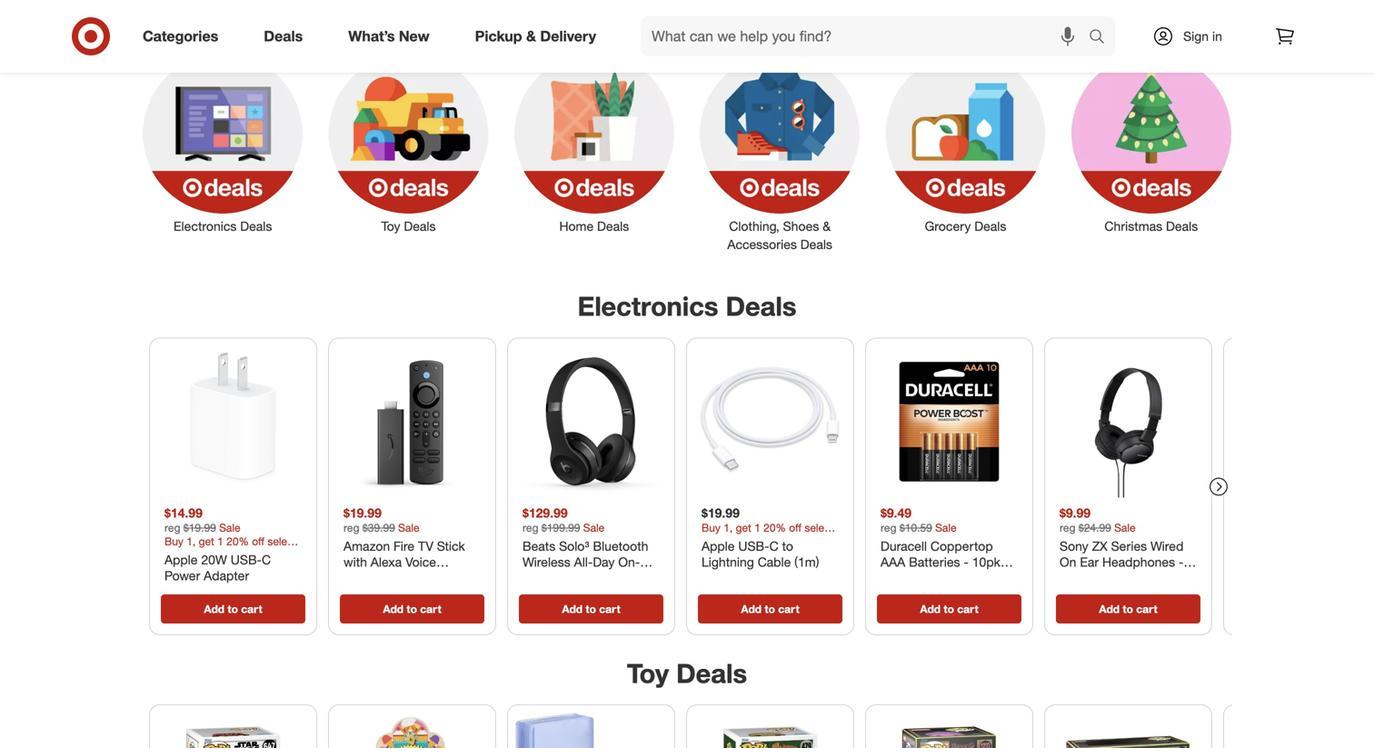 Task type: locate. For each thing, give the bounding box(es) containing it.
in
[[1213, 28, 1222, 44]]

1 horizontal spatial apple
[[702, 538, 735, 554]]

$19.99 for $19.99 reg $39.99 sale
[[344, 505, 382, 521]]

10pk
[[972, 554, 1001, 570]]

electronics
[[174, 218, 237, 234], [578, 290, 718, 322]]

1 black from the left
[[608, 570, 639, 586]]

apple inside apple usb-c to lightning cable (1m)
[[702, 538, 735, 554]]

sale up series
[[1115, 521, 1136, 534]]

0 vertical spatial toy
[[381, 218, 400, 234]]

1 vertical spatial toy deals
[[627, 657, 747, 689]]

deals link
[[248, 16, 326, 56]]

to inside apple usb-c to lightning cable (1m)
[[782, 538, 794, 554]]

add down adapter at the left of the page
[[204, 602, 225, 616]]

to for sony zx series wired on ear headphones - black (mdr-zx110)
[[1123, 602, 1133, 616]]

add to cart button
[[161, 594, 305, 623], [340, 594, 484, 623], [519, 594, 664, 623], [698, 594, 843, 623], [877, 594, 1022, 623], [1056, 594, 1201, 623]]

add to cart button for sony zx series wired on ear headphones - black (mdr-zx110)
[[1056, 594, 1201, 623]]

1 vertical spatial &
[[823, 218, 831, 234]]

on
[[1060, 554, 1077, 570]]

apple for apple usb-c to lightning cable (1m)
[[702, 538, 735, 554]]

$19.99 reg $39.99 sale
[[344, 505, 420, 534]]

toy
[[381, 218, 400, 234], [627, 657, 669, 689]]

usb- inside apple usb-c to lightning cable (1m)
[[738, 538, 770, 554]]

black inside $129.99 reg $199.99 sale beats solo³ bluetooth wireless all-day on-ear headphones - black
[[608, 570, 639, 586]]

$19.99 inside $19.99 reg $39.99 sale
[[344, 505, 382, 521]]

sign
[[1184, 28, 1209, 44]]

1 add to cart button from the left
[[161, 594, 305, 623]]

electronics deals link
[[130, 50, 316, 235]]

add to cart down "all-" at the bottom of the page
[[562, 602, 621, 616]]

apple
[[702, 538, 735, 554], [165, 552, 198, 568]]

5 add from the left
[[920, 602, 941, 616]]

reg left '$39.99'
[[344, 521, 360, 534]]

add to cart button for apple 20w usb-c power adapter
[[161, 594, 305, 623]]

sale for $9.99
[[1115, 521, 1136, 534]]

2 ear from the left
[[1080, 554, 1099, 570]]

carousel region containing electronics deals
[[142, 275, 1374, 642]]

1 horizontal spatial &
[[823, 218, 831, 234]]

aaa
[[881, 554, 906, 570]]

5 cart from the left
[[957, 602, 979, 616]]

sign in
[[1184, 28, 1222, 44]]

0 horizontal spatial usb-
[[231, 552, 262, 568]]

0 horizontal spatial -
[[599, 570, 604, 586]]

1 carousel region from the top
[[142, 275, 1374, 642]]

add to cart for apple 20w usb-c power adapter
[[204, 602, 262, 616]]

usb- left (1m)
[[738, 538, 770, 554]]

sony
[[1060, 538, 1089, 554]]

clothing,
[[729, 218, 780, 234]]

lightning
[[702, 554, 754, 570]]

add down "(mdr-"
[[1099, 602, 1120, 616]]

6 add from the left
[[1099, 602, 1120, 616]]

apple usb-c to lightning cable (1m) image
[[694, 346, 846, 498]]

0 horizontal spatial headphones
[[523, 570, 596, 586]]

add to cart down battery
[[920, 602, 979, 616]]

1 reg from the left
[[165, 521, 180, 534]]

batteries
[[909, 554, 960, 570]]

usb-
[[738, 538, 770, 554], [231, 552, 262, 568]]

to for apple 20w usb-c power adapter
[[228, 602, 238, 616]]

reg for $9.49
[[881, 521, 897, 534]]

accessories
[[728, 236, 797, 252]]

0 horizontal spatial toy deals
[[381, 218, 436, 234]]

0 horizontal spatial electronics deals
[[174, 218, 272, 234]]

$19.99
[[344, 505, 382, 521], [702, 505, 740, 521], [183, 521, 216, 534]]

sale
[[219, 521, 241, 534], [398, 521, 420, 534], [583, 521, 605, 534], [935, 521, 957, 534], [1115, 521, 1136, 534]]

0 horizontal spatial toy
[[381, 218, 400, 234]]

add to cart for duracell coppertop aaa batteries - 10pk alkaline battery
[[920, 602, 979, 616]]

sale inside the $9.99 reg $24.99 sale sony zx series wired on ear headphones - black (mdr-zx110)
[[1115, 521, 1136, 534]]

add to cart button down cable
[[698, 594, 843, 623]]

add to cart button down battery
[[877, 594, 1022, 623]]

5 sale from the left
[[1115, 521, 1136, 534]]

2 horizontal spatial -
[[1179, 554, 1184, 570]]

2 reg from the left
[[344, 521, 360, 534]]

search button
[[1081, 16, 1125, 60]]

reg up power
[[165, 521, 180, 534]]

carousel region
[[142, 275, 1374, 642], [142, 642, 1233, 748]]

4 add to cart button from the left
[[698, 594, 843, 623]]

c
[[770, 538, 779, 554], [262, 552, 271, 568]]

- left 10pk
[[964, 554, 969, 570]]

1 horizontal spatial c
[[770, 538, 779, 554]]

3 reg from the left
[[523, 521, 539, 534]]

3 add to cart button from the left
[[519, 594, 664, 623]]

- right zx110)
[[1179, 554, 1184, 570]]

sale inside $129.99 reg $199.99 sale beats solo³ bluetooth wireless all-day on-ear headphones - black
[[583, 521, 605, 534]]

-
[[964, 554, 969, 570], [1179, 554, 1184, 570], [599, 570, 604, 586]]

1 horizontal spatial $19.99
[[344, 505, 382, 521]]

1 ear from the left
[[640, 554, 659, 570]]

duracell
[[881, 538, 927, 554]]

sale inside $19.99 reg $39.99 sale
[[398, 521, 420, 534]]

1 vertical spatial toy
[[627, 657, 669, 689]]

4 reg from the left
[[881, 521, 897, 534]]

wireless
[[523, 554, 571, 570]]

add to cart button for duracell coppertop aaa batteries - 10pk alkaline battery
[[877, 594, 1022, 623]]

4 add from the left
[[741, 602, 762, 616]]

sale for $9.49
[[935, 521, 957, 534]]

power
[[165, 568, 200, 583]]

toy deals
[[381, 218, 436, 234], [627, 657, 747, 689]]

0 horizontal spatial $19.99
[[183, 521, 216, 534]]

5 add to cart button from the left
[[877, 594, 1022, 623]]

$19.99 inside $14.99 reg $19.99 sale
[[183, 521, 216, 534]]

sony zx series wired on ear headphones - black (mdr-zx110) image
[[1053, 346, 1204, 498]]

sale up coppertop
[[935, 521, 957, 534]]

1 horizontal spatial electronics
[[578, 290, 718, 322]]

sale inside $14.99 reg $19.99 sale
[[219, 521, 241, 534]]

add to cart
[[204, 602, 262, 616], [383, 602, 441, 616], [562, 602, 621, 616], [741, 602, 800, 616], [920, 602, 979, 616], [1099, 602, 1158, 616]]

5 reg from the left
[[1060, 521, 1076, 534]]

sale up the 20w
[[219, 521, 241, 534]]

sale inside $9.49 reg $10.59 sale duracell coppertop aaa batteries - 10pk alkaline battery
[[935, 521, 957, 534]]

clothing, shoes & accessories deals link
[[687, 50, 873, 254]]

& right pickup
[[526, 27, 536, 45]]

electronics deals
[[174, 218, 272, 234], [578, 290, 797, 322]]

headphones
[[1103, 554, 1175, 570], [523, 570, 596, 586]]

add
[[204, 602, 225, 616], [383, 602, 404, 616], [562, 602, 583, 616], [741, 602, 762, 616], [920, 602, 941, 616], [1099, 602, 1120, 616]]

electronics inside carousel region
[[578, 290, 718, 322]]

1 horizontal spatial toy
[[627, 657, 669, 689]]

apple inside apple 20w usb-c power adapter
[[165, 552, 198, 568]]

$9.49 reg $10.59 sale duracell coppertop aaa batteries - 10pk alkaline battery
[[881, 505, 1001, 586]]

add down battery
[[920, 602, 941, 616]]

cart
[[241, 602, 262, 616], [420, 602, 441, 616], [599, 602, 621, 616], [778, 602, 800, 616], [957, 602, 979, 616], [1137, 602, 1158, 616]]

all-
[[574, 554, 593, 570]]

amazon fire tv stick with alexa voice remote (includes tv controls) | dolby atmos audio | 2020 release image
[[336, 346, 488, 498]]

bluetooth
[[593, 538, 648, 554]]

add for sony zx series wired on ear headphones - black (mdr-zx110)
[[1099, 602, 1120, 616]]

6 add to cart from the left
[[1099, 602, 1158, 616]]

apple for apple 20w usb-c power adapter
[[165, 552, 198, 568]]

reg up sony
[[1060, 521, 1076, 534]]

- right "all-" at the bottom of the page
[[599, 570, 604, 586]]

black down sony
[[1060, 570, 1092, 586]]

what's
[[348, 27, 395, 45]]

What can we help you find? suggestions appear below search field
[[641, 16, 1094, 56]]

reg for $19.99
[[344, 521, 360, 534]]

1 vertical spatial electronics
[[578, 290, 718, 322]]

reg inside the $9.99 reg $24.99 sale sony zx series wired on ear headphones - black (mdr-zx110)
[[1060, 521, 1076, 534]]

add to cart down "(mdr-"
[[1099, 602, 1158, 616]]

0 horizontal spatial c
[[262, 552, 271, 568]]

6 cart from the left
[[1137, 602, 1158, 616]]

apple left the 20w
[[165, 552, 198, 568]]

1 horizontal spatial -
[[964, 554, 969, 570]]

usb- inside apple 20w usb-c power adapter
[[231, 552, 262, 568]]

1 horizontal spatial headphones
[[1103, 554, 1175, 570]]

usb- right the 20w
[[231, 552, 262, 568]]

headphones inside the $9.99 reg $24.99 sale sony zx series wired on ear headphones - black (mdr-zx110)
[[1103, 554, 1175, 570]]

apple usb-c to lightning cable (1m)
[[702, 538, 819, 570]]

& right shoes on the right top of page
[[823, 218, 831, 234]]

cart for duracell coppertop aaa batteries - 10pk alkaline battery
[[957, 602, 979, 616]]

1 horizontal spatial ear
[[1080, 554, 1099, 570]]

3 add to cart from the left
[[562, 602, 621, 616]]

to
[[782, 538, 794, 554], [228, 602, 238, 616], [407, 602, 417, 616], [586, 602, 596, 616], [765, 602, 775, 616], [944, 602, 954, 616], [1123, 602, 1133, 616]]

add to cart button down "all-" at the bottom of the page
[[519, 594, 664, 623]]

& inside 'clothing, shoes & accessories deals'
[[823, 218, 831, 234]]

reg up beats
[[523, 521, 539, 534]]

1 horizontal spatial electronics deals
[[578, 290, 797, 322]]

5 add to cart from the left
[[920, 602, 979, 616]]

1 vertical spatial electronics deals
[[578, 290, 797, 322]]

reg for $9.99
[[1060, 521, 1076, 534]]

0 horizontal spatial &
[[526, 27, 536, 45]]

c inside apple 20w usb-c power adapter
[[262, 552, 271, 568]]

ear right day
[[640, 554, 659, 570]]

black down bluetooth
[[608, 570, 639, 586]]

add to cart down cable
[[741, 602, 800, 616]]

reg inside $129.99 reg $199.99 sale beats solo³ bluetooth wireless all-day on-ear headphones - black
[[523, 521, 539, 534]]

0 vertical spatial toy deals
[[381, 218, 436, 234]]

ear right on
[[1080, 554, 1099, 570]]

2 black from the left
[[1060, 570, 1092, 586]]

sale for $129.99
[[583, 521, 605, 534]]

1 horizontal spatial toy deals
[[627, 657, 747, 689]]

deals
[[264, 27, 303, 45], [240, 218, 272, 234], [404, 218, 436, 234], [597, 218, 629, 234], [975, 218, 1007, 234], [1166, 218, 1198, 234], [801, 236, 833, 252], [726, 290, 797, 322], [676, 657, 747, 689]]

0 horizontal spatial black
[[608, 570, 639, 586]]

(1m)
[[795, 554, 819, 570]]

apple 20w usb-c power adapter image
[[157, 346, 309, 498]]

home
[[559, 218, 594, 234]]

headphones inside $129.99 reg $199.99 sale beats solo³ bluetooth wireless all-day on-ear headphones - black
[[523, 570, 596, 586]]

2 sale from the left
[[398, 521, 420, 534]]

reg inside $19.99 reg $39.99 sale
[[344, 521, 360, 534]]

add to cart down adapter at the left of the page
[[204, 602, 262, 616]]

categories link
[[127, 16, 241, 56]]

4 add to cart from the left
[[741, 602, 800, 616]]

4 cart from the left
[[778, 602, 800, 616]]

reg up the duracell
[[881, 521, 897, 534]]

0 horizontal spatial ear
[[640, 554, 659, 570]]

grocery
[[925, 218, 971, 234]]

2 carousel region from the top
[[142, 642, 1233, 748]]

add to cart button down '$39.99'
[[340, 594, 484, 623]]

to for duracell coppertop aaa batteries - 10pk alkaline battery
[[944, 602, 954, 616]]

1 sale from the left
[[219, 521, 241, 534]]

add down '$39.99'
[[383, 602, 404, 616]]

1 horizontal spatial black
[[1060, 570, 1092, 586]]

what's new
[[348, 27, 430, 45]]

black inside the $9.99 reg $24.99 sale sony zx series wired on ear headphones - black (mdr-zx110)
[[1060, 570, 1092, 586]]

add down "all-" at the bottom of the page
[[562, 602, 583, 616]]

deals inside 'clothing, shoes & accessories deals'
[[801, 236, 833, 252]]

6 add to cart button from the left
[[1056, 594, 1201, 623]]

add to cart button for apple usb-c to lightning cable (1m)
[[698, 594, 843, 623]]

2 horizontal spatial $19.99
[[702, 505, 740, 521]]

$39.99
[[363, 521, 395, 534]]

0 horizontal spatial electronics
[[174, 218, 237, 234]]

&
[[526, 27, 536, 45], [823, 218, 831, 234]]

cart for sony zx series wired on ear headphones - black (mdr-zx110)
[[1137, 602, 1158, 616]]

add to cart down '$39.99'
[[383, 602, 441, 616]]

reg
[[165, 521, 180, 534], [344, 521, 360, 534], [523, 521, 539, 534], [881, 521, 897, 534], [1060, 521, 1076, 534]]

1 cart from the left
[[241, 602, 262, 616]]

add down cable
[[741, 602, 762, 616]]

sale up solo³
[[583, 521, 605, 534]]

3 cart from the left
[[599, 602, 621, 616]]

2 add to cart from the left
[[383, 602, 441, 616]]

ear
[[640, 554, 659, 570], [1080, 554, 1099, 570]]

carousel region containing toy deals
[[142, 642, 1233, 748]]

reg inside $9.49 reg $10.59 sale duracell coppertop aaa batteries - 10pk alkaline battery
[[881, 521, 897, 534]]

apple left cable
[[702, 538, 735, 554]]

sale right '$39.99'
[[398, 521, 420, 534]]

reg inside $14.99 reg $19.99 sale
[[165, 521, 180, 534]]

pickup
[[475, 27, 522, 45]]

c right adapter at the left of the page
[[262, 552, 271, 568]]

clothing, shoes & accessories deals
[[728, 218, 833, 252]]

1 add to cart from the left
[[204, 602, 262, 616]]

1 add from the left
[[204, 602, 225, 616]]

3 add from the left
[[562, 602, 583, 616]]

cable
[[758, 554, 791, 570]]

add to cart button down "(mdr-"
[[1056, 594, 1201, 623]]

black
[[608, 570, 639, 586], [1060, 570, 1092, 586]]

$199.99
[[542, 521, 580, 534]]

c left (1m)
[[770, 538, 779, 554]]

4 sale from the left
[[935, 521, 957, 534]]

3 sale from the left
[[583, 521, 605, 534]]

0 vertical spatial &
[[526, 27, 536, 45]]

1 horizontal spatial usb-
[[738, 538, 770, 554]]

0 horizontal spatial apple
[[165, 552, 198, 568]]

solo³
[[559, 538, 590, 554]]

2 add from the left
[[383, 602, 404, 616]]

ear inside the $9.99 reg $24.99 sale sony zx series wired on ear headphones - black (mdr-zx110)
[[1080, 554, 1099, 570]]

add to cart button down adapter at the left of the page
[[161, 594, 305, 623]]



Task type: vqa. For each thing, say whether or not it's contained in the screenshot.
ITEM NUMBER (DPCI) : 085-02-1212
no



Task type: describe. For each thing, give the bounding box(es) containing it.
add to cart button for beats solo³ bluetooth wireless all-day on-ear headphones - black
[[519, 594, 664, 623]]

add for apple usb-c to lightning cable (1m)
[[741, 602, 762, 616]]

- inside $9.49 reg $10.59 sale duracell coppertop aaa batteries - 10pk alkaline battery
[[964, 554, 969, 570]]

zx110)
[[1132, 570, 1172, 586]]

c inside apple usb-c to lightning cable (1m)
[[770, 538, 779, 554]]

add to cart for sony zx series wired on ear headphones - black (mdr-zx110)
[[1099, 602, 1158, 616]]

$14.99 reg $19.99 sale
[[165, 505, 241, 534]]

wired
[[1151, 538, 1184, 554]]

coppertop
[[931, 538, 993, 554]]

grocery deals
[[925, 218, 1007, 234]]

electronics deals inside carousel region
[[578, 290, 797, 322]]

$19.99 for $19.99
[[702, 505, 740, 521]]

add for beats solo³ bluetooth wireless all-day on-ear headphones - black
[[562, 602, 583, 616]]

$14.99
[[165, 505, 203, 521]]

$129.99
[[523, 505, 568, 521]]

2 cart from the left
[[420, 602, 441, 616]]

2 add to cart button from the left
[[340, 594, 484, 623]]

toy deals link
[[316, 50, 501, 235]]

cart for apple 20w usb-c power adapter
[[241, 602, 262, 616]]

cart for apple usb-c to lightning cable (1m)
[[778, 602, 800, 616]]

$9.49
[[881, 505, 912, 521]]

sale for $14.99
[[219, 521, 241, 534]]

home deals
[[559, 218, 629, 234]]

beats
[[523, 538, 556, 554]]

add for apple 20w usb-c power adapter
[[204, 602, 225, 616]]

grocery deals link
[[873, 50, 1059, 235]]

adapter
[[204, 568, 249, 583]]

reg for $129.99
[[523, 521, 539, 534]]

$129.99 reg $199.99 sale beats solo³ bluetooth wireless all-day on-ear headphones - black
[[523, 505, 659, 586]]

pickup & delivery
[[475, 27, 596, 45]]

toy deals inside carousel region
[[627, 657, 747, 689]]

add for duracell coppertop aaa batteries - 10pk alkaline battery
[[920, 602, 941, 616]]

christmas
[[1105, 218, 1163, 234]]

sale for $19.99
[[398, 521, 420, 534]]

apple 20w usb-c power adapter
[[165, 552, 271, 583]]

what's new link
[[333, 16, 452, 56]]

shoes
[[783, 218, 819, 234]]

day
[[593, 554, 615, 570]]

new
[[399, 27, 430, 45]]

$9.99
[[1060, 505, 1091, 521]]

20w
[[201, 552, 227, 568]]

categories
[[143, 27, 218, 45]]

0 vertical spatial electronics
[[174, 218, 237, 234]]

add to cart for apple usb-c to lightning cable (1m)
[[741, 602, 800, 616]]

series
[[1111, 538, 1147, 554]]

reg for $14.99
[[165, 521, 180, 534]]

pickup & delivery link
[[460, 16, 619, 56]]

$10.59
[[900, 521, 932, 534]]

zx
[[1092, 538, 1108, 554]]

christmas deals
[[1105, 218, 1198, 234]]

add to cart for beats solo³ bluetooth wireless all-day on-ear headphones - black
[[562, 602, 621, 616]]

(mdr-
[[1095, 570, 1132, 586]]

cart for beats solo³ bluetooth wireless all-day on-ear headphones - black
[[599, 602, 621, 616]]

duracell coppertop aaa batteries - 10pk alkaline battery image
[[874, 346, 1025, 498]]

- inside the $9.99 reg $24.99 sale sony zx series wired on ear headphones - black (mdr-zx110)
[[1179, 554, 1184, 570]]

$9.99 reg $24.99 sale sony zx series wired on ear headphones - black (mdr-zx110)
[[1060, 505, 1184, 586]]

delivery
[[540, 27, 596, 45]]

christmas deals link
[[1059, 50, 1244, 235]]

beats solo³ bluetooth wireless all-day on-ear headphones - black image
[[515, 346, 667, 498]]

to for beats solo³ bluetooth wireless all-day on-ear headphones - black
[[586, 602, 596, 616]]

alkaline
[[881, 570, 925, 586]]

- inside $129.99 reg $199.99 sale beats solo³ bluetooth wireless all-day on-ear headphones - black
[[599, 570, 604, 586]]

to for apple usb-c to lightning cable (1m)
[[765, 602, 775, 616]]

home deals link
[[501, 50, 687, 235]]

on-
[[618, 554, 640, 570]]

$24.99
[[1079, 521, 1112, 534]]

0 vertical spatial electronics deals
[[174, 218, 272, 234]]

search
[[1081, 29, 1125, 47]]

battery
[[928, 570, 970, 586]]

sign in link
[[1137, 16, 1251, 56]]

ear inside $129.99 reg $199.99 sale beats solo³ bluetooth wireless all-day on-ear headphones - black
[[640, 554, 659, 570]]



